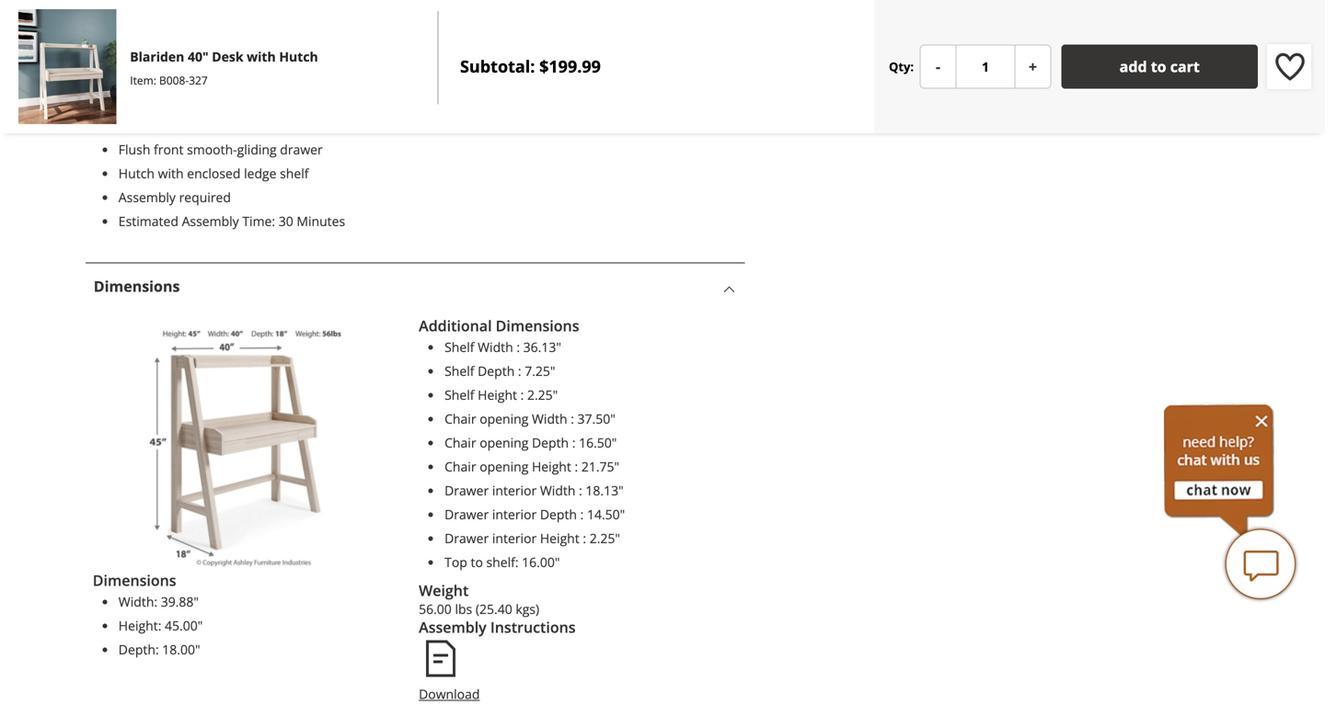 Task type: vqa. For each thing, say whether or not it's contained in the screenshot.
topmost Depth
yes



Task type: locate. For each thing, give the bounding box(es) containing it.
dimensions inside dropdown button
[[94, 276, 180, 296]]

0 vertical spatial chair
[[445, 410, 476, 428]]

2 vertical spatial dimensions
[[93, 571, 176, 591]]

1 vertical spatial drawer
[[445, 506, 489, 524]]

back
[[207, 53, 235, 71]]

1 vertical spatial width
[[532, 410, 567, 428]]

with inside blariden 40" desk with hutch item: b008-327
[[247, 48, 276, 65]]

blariden up small-
[[130, 48, 184, 65]]

: left 14.50"
[[580, 506, 584, 524]]

chair
[[445, 410, 476, 428], [445, 434, 476, 452], [445, 458, 476, 476]]

39.88
[[161, 594, 194, 611]]

1 interior from the top
[[492, 482, 537, 500]]

height
[[478, 386, 517, 404], [532, 458, 571, 476], [540, 530, 580, 548]]

with inside natural wood tone finish flush front smooth-gliding drawer hutch with enclosed ledge shelf assembly required estimated assembly time: 30 minutes
[[158, 165, 184, 182]]

space right of
[[370, 53, 405, 71]]

2 horizontal spatial to
[[1151, 57, 1167, 76]]

assembly up estimated
[[119, 189, 176, 206]]

a left compact
[[577, 53, 585, 71]]

0 vertical spatial drawer
[[445, 482, 489, 500]]

2 vertical spatial assembly
[[419, 618, 487, 638]]

small-
[[150, 72, 186, 89]]

0 vertical spatial to
[[668, 35, 681, 52]]

to inside description whether for work or play, the sturdy and stylish blariden ladder desk provides the perfect place to get it done. unique step-back design pairs plenty of space for storage or studying with a compact footprint for a versatile, small-space solution.
[[668, 35, 681, 52]]

item:
[[130, 73, 156, 88]]

with down "provides"
[[548, 53, 574, 71]]

" up 45.00
[[194, 594, 199, 611]]

1 chair from the top
[[445, 410, 476, 428]]

compact
[[588, 53, 640, 71]]

wood
[[167, 117, 200, 134]]

2 vertical spatial chair
[[445, 458, 476, 476]]

1 vertical spatial blariden desk with hutch, natural, large image
[[93, 317, 411, 572]]

0 vertical spatial width
[[478, 339, 513, 356]]

blariden
[[382, 35, 432, 52], [130, 48, 184, 65]]

width:
[[119, 594, 157, 611]]

assembly down required
[[182, 213, 239, 230]]

hutch inside blariden 40" desk with hutch item: b008-327
[[279, 48, 318, 65]]

0 vertical spatial shelf
[[445, 339, 474, 356]]

desk
[[477, 35, 505, 52]]

" right height:
[[198, 618, 203, 635]]

0 vertical spatial interior
[[492, 482, 537, 500]]

0 vertical spatial dimensions
[[94, 276, 180, 296]]

and
[[314, 35, 337, 52]]

1 horizontal spatial a
[[720, 53, 727, 71]]

2 vertical spatial shelf
[[445, 386, 474, 404]]

space
[[370, 53, 405, 71], [186, 72, 220, 89]]

dimensions inside "dimensions width: 39.88 " height: 45.00 " depth: 18.00 ""
[[93, 571, 176, 591]]

1 vertical spatial chair
[[445, 434, 476, 452]]

hutch down flush
[[119, 165, 155, 182]]

tone
[[204, 117, 231, 134]]

ledge
[[244, 165, 277, 182]]

ladder
[[435, 35, 474, 52]]

0 vertical spatial space
[[370, 53, 405, 71]]

0 horizontal spatial assembly
[[119, 189, 176, 206]]

or
[[202, 35, 215, 52], [478, 53, 491, 71]]

height up 16.00"
[[540, 530, 580, 548]]

1 vertical spatial dimensions
[[496, 316, 579, 336]]

0 horizontal spatial with
[[158, 165, 184, 182]]

height down "additional"
[[478, 386, 517, 404]]

1 horizontal spatial blariden
[[382, 35, 432, 52]]

description
[[93, 15, 174, 35]]

1 vertical spatial hutch
[[119, 165, 155, 182]]

for down it at the right top of the page
[[700, 53, 717, 71]]

dimensions down estimated
[[94, 276, 180, 296]]

depth left 7.25"
[[478, 363, 515, 380]]

height left 21.75"
[[532, 458, 571, 476]]

dimensions up width:
[[93, 571, 176, 591]]

to inside button
[[1151, 57, 1167, 76]]

18.13"
[[586, 482, 624, 500]]

1 shelf from the top
[[445, 339, 474, 356]]

to inside additional dimensions shelf width : 36.13" shelf depth : 7.25" shelf height : 2.25" chair opening width : 37.50" chair opening depth : 16.50" chair opening height : 21.75" drawer interior width : 18.13" drawer interior depth : 14.50" drawer interior height : 2.25" top to shelf: 16.00"
[[471, 554, 483, 571]]

assembly
[[119, 189, 176, 206], [182, 213, 239, 230], [419, 618, 487, 638]]

for left storage
[[408, 53, 426, 71]]

to left get
[[668, 35, 681, 52]]

with down front
[[158, 165, 184, 182]]

0 horizontal spatial the
[[250, 35, 269, 52]]

blariden inside blariden 40" desk with hutch item: b008-327
[[130, 48, 184, 65]]

2 opening from the top
[[480, 434, 529, 452]]

1 horizontal spatial to
[[668, 35, 681, 52]]

subtotal:
[[460, 55, 535, 78]]

0 vertical spatial blariden desk with hutch, natural, large image
[[18, 9, 116, 124]]

2 horizontal spatial for
[[700, 53, 717, 71]]

space down step- at the left of page
[[186, 72, 220, 89]]

1 horizontal spatial space
[[370, 53, 405, 71]]

width left 37.50"
[[532, 410, 567, 428]]

to
[[668, 35, 681, 52], [1151, 57, 1167, 76], [471, 554, 483, 571]]

depth left the '16.50"'
[[532, 434, 569, 452]]

2 chair from the top
[[445, 434, 476, 452]]

the
[[250, 35, 269, 52], [564, 35, 584, 52]]

2 the from the left
[[564, 35, 584, 52]]

1 horizontal spatial the
[[564, 35, 584, 52]]

shelf
[[445, 339, 474, 356], [445, 363, 474, 380], [445, 386, 474, 404]]

3 chair from the top
[[445, 458, 476, 476]]

2 horizontal spatial with
[[548, 53, 574, 71]]

width down "additional"
[[478, 339, 513, 356]]

for up unique
[[148, 35, 165, 52]]

or up back
[[202, 35, 215, 52]]

kgs)
[[516, 601, 539, 618]]

to right add
[[1151, 57, 1167, 76]]

2 vertical spatial drawer
[[445, 530, 489, 548]]

1 drawer from the top
[[445, 482, 489, 500]]

natural
[[119, 117, 164, 134]]

assembly inside weight 56.00 lbs ( 25.40 kgs) assembly instructions
[[419, 618, 487, 638]]

16.00"
[[522, 554, 560, 571]]

1 vertical spatial space
[[186, 72, 220, 89]]

minutes
[[297, 213, 345, 230]]

None button
[[920, 45, 957, 89], [1015, 45, 1051, 89], [920, 45, 957, 89], [1015, 45, 1051, 89]]

2.25" down 14.50"
[[590, 530, 620, 548]]

depth
[[478, 363, 515, 380], [532, 434, 569, 452], [540, 506, 577, 524]]

add to cart
[[1120, 57, 1200, 76]]

1 vertical spatial to
[[1151, 57, 1167, 76]]

18.00
[[162, 641, 195, 659]]

" down 45.00
[[195, 641, 200, 659]]

2.25" down 7.25"
[[527, 386, 558, 404]]

3 shelf from the top
[[445, 386, 474, 404]]

depth:
[[119, 641, 159, 659]]

studying
[[494, 53, 545, 71]]

height:
[[119, 618, 161, 635]]

or down desk
[[478, 53, 491, 71]]

1 horizontal spatial assembly
[[182, 213, 239, 230]]

(
[[476, 601, 479, 618]]

1 vertical spatial "
[[198, 618, 203, 635]]

drawer
[[445, 482, 489, 500], [445, 506, 489, 524], [445, 530, 489, 548]]

0 horizontal spatial a
[[577, 53, 585, 71]]

1 horizontal spatial hutch
[[279, 48, 318, 65]]

1 horizontal spatial for
[[408, 53, 426, 71]]

width left 18.13"
[[540, 482, 576, 500]]

2 vertical spatial to
[[471, 554, 483, 571]]

blariden right stylish
[[382, 35, 432, 52]]

21.75"
[[581, 458, 619, 476]]

: left 18.13"
[[579, 482, 582, 500]]

hutch right design
[[279, 48, 318, 65]]

40"
[[188, 48, 209, 65]]

1 a from the left
[[577, 53, 585, 71]]

gliding
[[237, 141, 277, 158]]

0 horizontal spatial 2.25"
[[527, 386, 558, 404]]

2 vertical spatial opening
[[480, 458, 529, 476]]

: down 36.13"
[[521, 386, 524, 404]]

0 vertical spatial "
[[194, 594, 199, 611]]

download link
[[419, 634, 480, 704]]

0 vertical spatial hutch
[[279, 48, 318, 65]]

front
[[154, 141, 184, 158]]

with up solution.
[[247, 48, 276, 65]]

1 vertical spatial or
[[478, 53, 491, 71]]

"
[[194, 594, 199, 611], [198, 618, 203, 635], [195, 641, 200, 659]]

hutch
[[279, 48, 318, 65], [119, 165, 155, 182]]

0 vertical spatial or
[[202, 35, 215, 52]]

width
[[478, 339, 513, 356], [532, 410, 567, 428], [540, 482, 576, 500]]

shelf:
[[486, 554, 519, 571]]

0 horizontal spatial for
[[148, 35, 165, 52]]

unique
[[130, 53, 174, 71]]

sturdy
[[273, 35, 311, 52]]

2 horizontal spatial assembly
[[419, 618, 487, 638]]

depth left 14.50"
[[540, 506, 577, 524]]

0 vertical spatial 2.25"
[[527, 386, 558, 404]]

2 vertical spatial interior
[[492, 530, 537, 548]]

0 horizontal spatial to
[[471, 554, 483, 571]]

36.13"
[[523, 339, 561, 356]]

a
[[577, 53, 585, 71], [720, 53, 727, 71]]

0 vertical spatial height
[[478, 386, 517, 404]]

blariden desk with hutch, natural, large image
[[18, 9, 116, 124], [93, 317, 411, 572]]

1 vertical spatial shelf
[[445, 363, 474, 380]]

drawer
[[280, 141, 323, 158]]

1 vertical spatial opening
[[480, 434, 529, 452]]

footprint
[[643, 53, 696, 71]]

0 horizontal spatial or
[[202, 35, 215, 52]]

2 vertical spatial width
[[540, 482, 576, 500]]

storage
[[429, 53, 474, 71]]

2.25"
[[527, 386, 558, 404], [590, 530, 620, 548]]

for
[[148, 35, 165, 52], [408, 53, 426, 71], [700, 53, 717, 71]]

1 horizontal spatial with
[[247, 48, 276, 65]]

perfect
[[587, 35, 630, 52]]

1 vertical spatial assembly
[[182, 213, 239, 230]]

stylish
[[341, 35, 378, 52]]

56.00
[[419, 601, 452, 618]]

blariden inside description whether for work or play, the sturdy and stylish blariden ladder desk provides the perfect place to get it done. unique step-back design pairs plenty of space for storage or studying with a compact footprint for a versatile, small-space solution.
[[382, 35, 432, 52]]

pairs
[[281, 53, 311, 71]]

dimensions for dimensions
[[94, 276, 180, 296]]

dimensions width: 39.88 " height: 45.00 " depth: 18.00 "
[[93, 571, 203, 659]]

assembly down weight
[[419, 618, 487, 638]]

1 horizontal spatial or
[[478, 53, 491, 71]]

shelf
[[280, 165, 309, 182]]

1 horizontal spatial 2.25"
[[590, 530, 620, 548]]

dimensions up 36.13"
[[496, 316, 579, 336]]

0 horizontal spatial blariden
[[130, 48, 184, 65]]

: left 7.25"
[[518, 363, 521, 380]]

1 vertical spatial 2.25"
[[590, 530, 620, 548]]

1 vertical spatial interior
[[492, 506, 537, 524]]

add
[[1120, 57, 1147, 76]]

None text field
[[956, 45, 1016, 89]]

0 horizontal spatial hutch
[[119, 165, 155, 182]]

a right footprint
[[720, 53, 727, 71]]

0 vertical spatial opening
[[480, 410, 529, 428]]

the up the '$199.99'
[[564, 35, 584, 52]]

flush
[[119, 141, 150, 158]]

:
[[517, 339, 520, 356], [518, 363, 521, 380], [521, 386, 524, 404], [571, 410, 574, 428], [572, 434, 576, 452], [575, 458, 578, 476], [579, 482, 582, 500], [580, 506, 584, 524], [583, 530, 586, 548]]

to right top
[[471, 554, 483, 571]]

opening
[[480, 410, 529, 428], [480, 434, 529, 452], [480, 458, 529, 476]]

with
[[247, 48, 276, 65], [548, 53, 574, 71], [158, 165, 184, 182]]

the up design
[[250, 35, 269, 52]]



Task type: describe. For each thing, give the bounding box(es) containing it.
3 opening from the top
[[480, 458, 529, 476]]

finish
[[234, 117, 267, 134]]

whether
[[93, 35, 145, 52]]

: left 21.75"
[[575, 458, 578, 476]]

with inside description whether for work or play, the sturdy and stylish blariden ladder desk provides the perfect place to get it done. unique step-back design pairs plenty of space for storage or studying with a compact footprint for a versatile, small-space solution.
[[548, 53, 574, 71]]

top
[[445, 554, 467, 571]]

qty:
[[889, 58, 914, 75]]

blariden 40" desk with hutch item: b008-327
[[130, 48, 318, 88]]

play,
[[218, 35, 246, 52]]

$199.99
[[539, 55, 601, 78]]

time:
[[242, 213, 275, 230]]

2 a from the left
[[720, 53, 727, 71]]

327
[[189, 73, 208, 88]]

provides
[[509, 35, 561, 52]]

subtotal: $199.99
[[460, 55, 601, 78]]

description whether for work or play, the sturdy and stylish blariden ladder desk provides the perfect place to get it done. unique step-back design pairs plenty of space for storage or studying with a compact footprint for a versatile, small-space solution.
[[93, 15, 727, 89]]

natural wood tone finish flush front smooth-gliding drawer hutch with enclosed ledge shelf assembly required estimated assembly time: 30 minutes
[[119, 117, 345, 230]]

lbs
[[455, 601, 472, 618]]

download
[[419, 686, 480, 704]]

: left the '16.50"'
[[572, 434, 576, 452]]

done.
[[93, 53, 127, 71]]

dimensions button
[[85, 264, 745, 310]]

instructions
[[490, 618, 576, 638]]

1 vertical spatial height
[[532, 458, 571, 476]]

3 interior from the top
[[492, 530, 537, 548]]

45.00
[[165, 618, 198, 635]]

step-
[[177, 53, 207, 71]]

2 vertical spatial depth
[[540, 506, 577, 524]]

enclosed
[[187, 165, 241, 182]]

desk
[[212, 48, 243, 65]]

cart
[[1170, 57, 1200, 76]]

estimated
[[119, 213, 178, 230]]

: left 37.50"
[[571, 410, 574, 428]]

b008-
[[159, 73, 189, 88]]

versatile,
[[93, 72, 147, 89]]

37.50"
[[578, 410, 616, 428]]

1 vertical spatial depth
[[532, 434, 569, 452]]

14.50"
[[587, 506, 625, 524]]

2 shelf from the top
[[445, 363, 474, 380]]

smooth-
[[187, 141, 237, 158]]

weight
[[419, 581, 469, 601]]

design
[[239, 53, 278, 71]]

work
[[169, 35, 199, 52]]

: left 36.13"
[[517, 339, 520, 356]]

of
[[355, 53, 367, 71]]

1 the from the left
[[250, 35, 269, 52]]

additional dimensions shelf width : 36.13" shelf depth : 7.25" shelf height : 2.25" chair opening width : 37.50" chair opening depth : 16.50" chair opening height : 21.75" drawer interior width : 18.13" drawer interior depth : 14.50" drawer interior height : 2.25" top to shelf: 16.00"
[[419, 316, 625, 571]]

chat bubble mobile view image
[[1224, 528, 1298, 602]]

: down 18.13"
[[583, 530, 586, 548]]

7.25"
[[525, 363, 555, 380]]

plenty
[[314, 53, 352, 71]]

25.40
[[479, 601, 512, 618]]

dialogue message for liveperson image
[[1164, 405, 1275, 537]]

16.50"
[[579, 434, 617, 452]]

2 interior from the top
[[492, 506, 537, 524]]

place
[[633, 35, 665, 52]]

2 drawer from the top
[[445, 506, 489, 524]]

30
[[279, 213, 293, 230]]

1 opening from the top
[[480, 410, 529, 428]]

0 vertical spatial assembly
[[119, 189, 176, 206]]

required
[[179, 189, 231, 206]]

2 vertical spatial height
[[540, 530, 580, 548]]

additional
[[419, 316, 492, 336]]

0 vertical spatial depth
[[478, 363, 515, 380]]

hutch inside natural wood tone finish flush front smooth-gliding drawer hutch with enclosed ledge shelf assembly required estimated assembly time: 30 minutes
[[119, 165, 155, 182]]

0 horizontal spatial space
[[186, 72, 220, 89]]

3 drawer from the top
[[445, 530, 489, 548]]

solution.
[[224, 72, 276, 89]]

add to cart button
[[1062, 45, 1258, 89]]

weight 56.00 lbs ( 25.40 kgs) assembly instructions
[[419, 581, 576, 638]]

dimensions inside additional dimensions shelf width : 36.13" shelf depth : 7.25" shelf height : 2.25" chair opening width : 37.50" chair opening depth : 16.50" chair opening height : 21.75" drawer interior width : 18.13" drawer interior depth : 14.50" drawer interior height : 2.25" top to shelf: 16.00"
[[496, 316, 579, 336]]

get
[[684, 35, 703, 52]]

2 vertical spatial "
[[195, 641, 200, 659]]

it
[[706, 35, 714, 52]]

dimensions for dimensions width: 39.88 " height: 45.00 " depth: 18.00 "
[[93, 571, 176, 591]]



